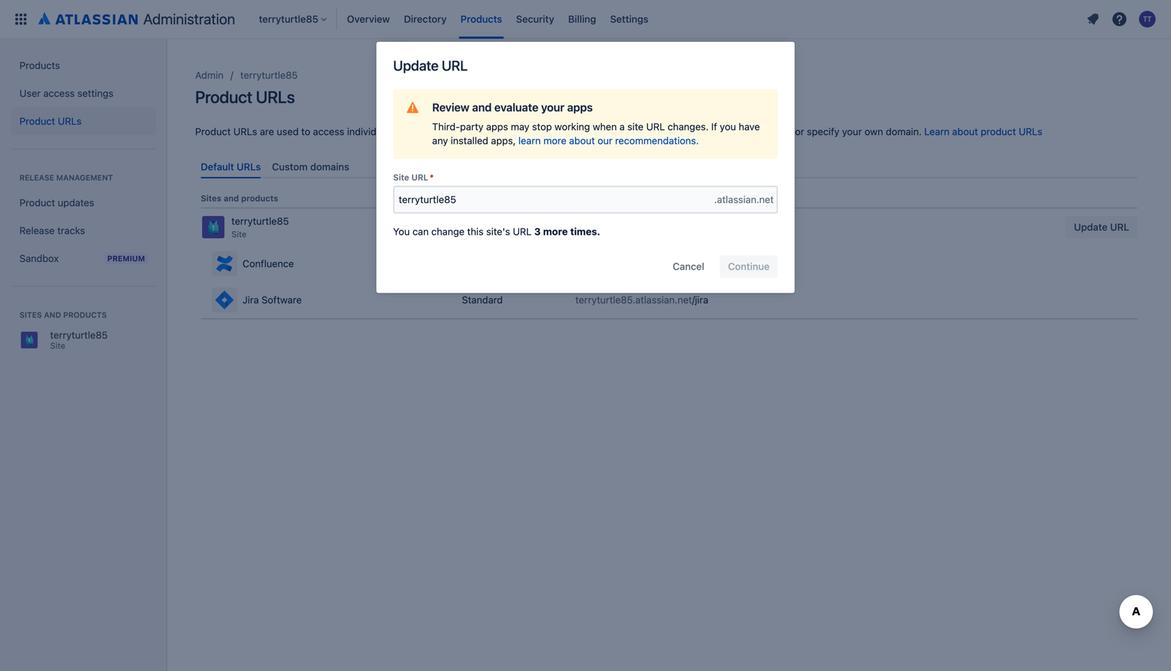 Task type: describe. For each thing, give the bounding box(es) containing it.
learn
[[519, 135, 541, 146]]

terryturtle85.atlassian.net for /jira
[[576, 294, 693, 306]]

2 vertical spatial terryturtle85
[[50, 330, 108, 341]]

0 vertical spatial you
[[499, 126, 516, 137]]

may
[[511, 121, 530, 133]]

directory link
[[400, 8, 451, 30]]

default
[[668, 126, 700, 137]]

0 vertical spatial your
[[542, 101, 565, 114]]

learn
[[925, 126, 950, 137]]

or
[[796, 126, 805, 137]]

1 vertical spatial access
[[313, 126, 345, 137]]

0 vertical spatial products link
[[457, 8, 507, 30]]

any
[[433, 135, 448, 146]]

products inside global navigation element
[[461, 13, 503, 25]]

tracks
[[57, 225, 85, 236]]

2 the from the left
[[651, 126, 666, 137]]

used
[[277, 126, 299, 137]]

review
[[433, 101, 470, 114]]

/wiki
[[693, 258, 713, 270]]

settings link
[[606, 8, 653, 30]]

apps inside third-party apps may stop working when a site url changes. if you have any installed apps,
[[487, 121, 509, 133]]

urls left are
[[234, 126, 257, 137]]

user access settings
[[20, 88, 114, 99]]

third-party apps may stop working when a site url changes. if you have any installed apps,
[[433, 121, 760, 146]]

working
[[555, 121, 591, 133]]

0 horizontal spatial can
[[413, 226, 429, 238]]

product
[[981, 126, 1017, 137]]

terryturtle85.atlassian.net link
[[576, 221, 693, 233]]

instances
[[393, 126, 436, 137]]

this
[[468, 226, 484, 238]]

review and evaluate your apps
[[433, 101, 593, 114]]

apps,
[[491, 135, 516, 146]]

1 to from the left
[[302, 126, 311, 137]]

times),
[[762, 126, 793, 137]]

are
[[260, 126, 274, 137]]

management
[[56, 173, 113, 182]]

installed
[[451, 135, 489, 146]]

user access settings link
[[11, 80, 156, 107]]

times.
[[571, 226, 601, 238]]

cancel button
[[665, 256, 713, 278]]

product urls are used to access individual instances of a product. you can update the subdomain in the default url (up to 3 times), or specify your own domain. learn about product urls
[[195, 126, 1043, 137]]

release management
[[20, 173, 113, 182]]

product urls link
[[11, 107, 156, 135]]

stop
[[533, 121, 552, 133]]

settings
[[611, 13, 649, 25]]

1 horizontal spatial about
[[953, 126, 979, 137]]

in
[[641, 126, 649, 137]]

updates
[[58, 197, 94, 209]]

admin link
[[195, 67, 224, 84]]

1 vertical spatial terryturtle85
[[232, 215, 289, 227]]

our
[[598, 135, 613, 146]]

premium
[[107, 254, 145, 263]]

subdomain
[[588, 126, 638, 137]]

domain.
[[886, 126, 922, 137]]

confluence
[[243, 258, 294, 270]]

security link
[[512, 8, 559, 30]]

release tracks
[[20, 225, 85, 236]]

recommendations.
[[616, 135, 699, 146]]

update url inside 'button'
[[1075, 221, 1130, 233]]

own
[[865, 126, 884, 137]]

global navigation element
[[8, 0, 1083, 39]]

(up
[[724, 126, 739, 137]]

admin
[[195, 69, 224, 81]]

change
[[432, 226, 465, 238]]

learn more about our recommendations. link
[[519, 135, 699, 146]]

you
[[720, 121, 737, 133]]

.atlassian.net
[[715, 194, 774, 205]]

0 vertical spatial terryturtle85 site
[[232, 215, 289, 239]]

0 vertical spatial can
[[518, 126, 534, 137]]

release for release tracks
[[20, 225, 55, 236]]

jira
[[243, 294, 259, 306]]

terryturtle85 link
[[240, 67, 298, 84]]

party
[[460, 121, 484, 133]]

software
[[262, 294, 302, 306]]

of
[[438, 126, 447, 137]]

terryturtle85.atlassian.net /wiki
[[576, 258, 713, 270]]

0 horizontal spatial update url
[[393, 57, 468, 74]]

1 the from the left
[[571, 126, 586, 137]]

site
[[628, 121, 644, 133]]

product down the user
[[20, 115, 55, 127]]

0 horizontal spatial sites and products
[[20, 311, 107, 320]]

settings
[[77, 88, 114, 99]]

release for release management
[[20, 173, 54, 182]]

1 vertical spatial sites
[[20, 311, 42, 320]]

access inside "user access settings" link
[[43, 88, 75, 99]]

jira software
[[243, 294, 302, 306]]

specify
[[807, 126, 840, 137]]

update
[[537, 126, 569, 137]]

when
[[593, 121, 617, 133]]



Task type: vqa. For each thing, say whether or not it's contained in the screenshot.
'settings' in User access settings "LINK"
no



Task type: locate. For each thing, give the bounding box(es) containing it.
you can change this site's url 3 more times.
[[393, 226, 601, 238]]

product
[[195, 87, 252, 107], [20, 115, 55, 127], [195, 126, 231, 137], [20, 197, 55, 209]]

you left the learn
[[499, 126, 516, 137]]

1 terryturtle85.atlassian.net from the top
[[576, 221, 693, 233]]

url inside 'button'
[[1111, 221, 1130, 233]]

1 vertical spatial release
[[20, 225, 55, 236]]

0 vertical spatial terryturtle85.atlassian.net
[[576, 221, 693, 233]]

3 left times),
[[753, 126, 759, 137]]

1 horizontal spatial apps
[[568, 101, 593, 114]]

and
[[472, 101, 492, 114], [224, 194, 239, 203], [44, 311, 61, 320]]

1 horizontal spatial you
[[499, 126, 516, 137]]

release
[[20, 173, 54, 182], [20, 225, 55, 236]]

2 to from the left
[[742, 126, 751, 137]]

terryturtle85.atlassian.net down the terryturtle85.atlassian.net link
[[576, 258, 693, 270]]

1 vertical spatial products
[[20, 60, 60, 71]]

the right update
[[571, 126, 586, 137]]

0 vertical spatial 3
[[753, 126, 759, 137]]

sites and products
[[201, 194, 278, 203], [20, 311, 107, 320]]

apps up working
[[568, 101, 593, 114]]

custom domains
[[272, 161, 350, 173]]

0 horizontal spatial and
[[44, 311, 61, 320]]

0 vertical spatial update url
[[393, 57, 468, 74]]

1 horizontal spatial a
[[620, 121, 625, 133]]

0 vertical spatial site
[[393, 173, 410, 182]]

0 horizontal spatial products
[[20, 60, 60, 71]]

product updates link
[[11, 189, 156, 217]]

products left security
[[461, 13, 503, 25]]

confluence image
[[213, 253, 236, 275]]

can right apps,
[[518, 126, 534, 137]]

2 horizontal spatial and
[[472, 101, 492, 114]]

overview
[[347, 13, 390, 25]]

more left times.
[[543, 226, 568, 238]]

third-
[[433, 121, 460, 133]]

release up sandbox
[[20, 225, 55, 236]]

sites
[[201, 194, 222, 203], [20, 311, 42, 320]]

update
[[393, 57, 439, 74], [1075, 221, 1108, 233]]

your
[[542, 101, 565, 114], [843, 126, 863, 137]]

1 horizontal spatial sites
[[201, 194, 222, 203]]

0 horizontal spatial products
[[63, 311, 107, 320]]

you left change
[[393, 226, 410, 238]]

update url
[[393, 57, 468, 74], [1075, 221, 1130, 233]]

0 horizontal spatial your
[[542, 101, 565, 114]]

sites down sandbox
[[20, 311, 42, 320]]

directory
[[404, 13, 447, 25]]

product updates
[[20, 197, 94, 209]]

2 vertical spatial terryturtle85.atlassian.net
[[576, 294, 693, 306]]

1 more from the top
[[544, 135, 567, 146]]

0 vertical spatial products
[[241, 194, 278, 203]]

urls right product
[[1019, 126, 1043, 137]]

1 horizontal spatial to
[[742, 126, 751, 137]]

site url *
[[393, 173, 434, 182]]

atlassian image
[[38, 10, 138, 27], [38, 10, 138, 27]]

update inside update url 'button'
[[1075, 221, 1108, 233]]

security
[[516, 13, 555, 25]]

1 horizontal spatial access
[[313, 126, 345, 137]]

0 horizontal spatial apps
[[487, 121, 509, 133]]

more
[[544, 135, 567, 146], [543, 226, 568, 238]]

standard
[[462, 294, 503, 306]]

can
[[518, 126, 534, 137], [413, 226, 429, 238]]

0 vertical spatial products
[[461, 13, 503, 25]]

learn about product urls link
[[925, 126, 1043, 137]]

jira software image
[[213, 289, 236, 311]]

1 horizontal spatial terryturtle85 site
[[232, 215, 289, 239]]

product up default
[[195, 126, 231, 137]]

0 vertical spatial sites and products
[[201, 194, 278, 203]]

a inside third-party apps may stop working when a site url changes. if you have any installed apps,
[[620, 121, 625, 133]]

0 vertical spatial access
[[43, 88, 75, 99]]

0 horizontal spatial 3
[[535, 226, 541, 238]]

more down stop
[[544, 135, 567, 146]]

to right the used
[[302, 126, 311, 137]]

a right the 'of'
[[450, 126, 455, 137]]

changes.
[[668, 121, 709, 133]]

1 horizontal spatial 3
[[753, 126, 759, 137]]

0 vertical spatial and
[[472, 101, 492, 114]]

url
[[442, 57, 468, 74], [647, 121, 666, 133], [702, 126, 721, 137], [412, 173, 429, 182], [1111, 221, 1130, 233], [513, 226, 532, 238]]

2 vertical spatial site
[[50, 341, 65, 351]]

0 horizontal spatial products link
[[11, 52, 156, 80]]

1 horizontal spatial update url
[[1075, 221, 1130, 233]]

site's
[[487, 226, 511, 238]]

product urls down terryturtle85 'link'
[[195, 87, 295, 107]]

*
[[430, 173, 434, 182]]

0 horizontal spatial update
[[393, 57, 439, 74]]

2 vertical spatial and
[[44, 311, 61, 320]]

sites down default
[[201, 194, 222, 203]]

sites and products down default urls at the left top
[[201, 194, 278, 203]]

confluence image
[[213, 253, 236, 275]]

you
[[499, 126, 516, 137], [393, 226, 410, 238]]

terryturtle85.atlassian.net for /wiki
[[576, 258, 693, 270]]

0 horizontal spatial a
[[450, 126, 455, 137]]

access
[[43, 88, 75, 99], [313, 126, 345, 137]]

cancel
[[673, 261, 705, 272]]

product down admin link
[[195, 87, 252, 107]]

1 horizontal spatial site
[[232, 229, 247, 239]]

to right (up
[[742, 126, 751, 137]]

1 vertical spatial terryturtle85.atlassian.net
[[576, 258, 693, 270]]

administration banner
[[0, 0, 1172, 39]]

sandbox
[[20, 253, 59, 264]]

0 vertical spatial terryturtle85
[[240, 69, 298, 81]]

and up party on the top left of the page
[[472, 101, 492, 114]]

sites and products down sandbox
[[20, 311, 107, 320]]

urls down "user access settings"
[[58, 115, 82, 127]]

release up product updates
[[20, 173, 54, 182]]

1 vertical spatial terryturtle85 site
[[50, 330, 108, 351]]

1 vertical spatial products
[[63, 311, 107, 320]]

1 vertical spatial site
[[232, 229, 247, 239]]

2 terryturtle85.atlassian.net from the top
[[576, 258, 693, 270]]

/jira
[[693, 294, 709, 306]]

1 vertical spatial more
[[543, 226, 568, 238]]

if
[[712, 121, 718, 133]]

individual
[[347, 126, 390, 137]]

your left own
[[843, 126, 863, 137]]

have
[[739, 121, 760, 133]]

update url button
[[1066, 216, 1138, 239]]

about
[[953, 126, 979, 137], [570, 135, 595, 146]]

access up domains
[[313, 126, 345, 137]]

administration link
[[33, 8, 241, 30]]

0 vertical spatial release
[[20, 173, 54, 182]]

1 horizontal spatial products link
[[457, 8, 507, 30]]

1 vertical spatial your
[[843, 126, 863, 137]]

terryturtle85.atlassian.net /jira
[[576, 294, 709, 306]]

0 vertical spatial more
[[544, 135, 567, 146]]

0 vertical spatial apps
[[568, 101, 593, 114]]

jira software image
[[213, 289, 236, 311]]

0 horizontal spatial the
[[571, 126, 586, 137]]

0 vertical spatial sites
[[201, 194, 222, 203]]

the
[[571, 126, 586, 137], [651, 126, 666, 137]]

2 more from the top
[[543, 226, 568, 238]]

2 horizontal spatial site
[[393, 173, 410, 182]]

access right the user
[[43, 88, 75, 99]]

1 horizontal spatial and
[[224, 194, 239, 203]]

urls right default
[[237, 161, 261, 173]]

apps up apps,
[[487, 121, 509, 133]]

0 horizontal spatial sites
[[20, 311, 42, 320]]

3
[[753, 126, 759, 137], [535, 226, 541, 238]]

urls
[[256, 87, 295, 107], [58, 115, 82, 127], [234, 126, 257, 137], [1019, 126, 1043, 137], [237, 161, 261, 173]]

0 horizontal spatial terryturtle85 site
[[50, 330, 108, 351]]

1 horizontal spatial product urls
[[195, 87, 295, 107]]

1 horizontal spatial the
[[651, 126, 666, 137]]

1 vertical spatial you
[[393, 226, 410, 238]]

a left site
[[620, 121, 625, 133]]

default
[[201, 161, 234, 173]]

1 release from the top
[[20, 173, 54, 182]]

the right in
[[651, 126, 666, 137]]

1 horizontal spatial your
[[843, 126, 863, 137]]

urls down terryturtle85 'link'
[[256, 87, 295, 107]]

billing
[[569, 13, 597, 25]]

site
[[393, 173, 410, 182], [232, 229, 247, 239], [50, 341, 65, 351]]

billing link
[[564, 8, 601, 30]]

about right learn
[[953, 126, 979, 137]]

tab list containing default urls
[[195, 156, 1144, 179]]

1 horizontal spatial can
[[518, 126, 534, 137]]

1 horizontal spatial sites and products
[[201, 194, 278, 203]]

product urls down "user access settings"
[[20, 115, 82, 127]]

terryturtle85.atlassian.net up terryturtle85.atlassian.net /wiki
[[576, 221, 693, 233]]

0 horizontal spatial access
[[43, 88, 75, 99]]

administration
[[143, 10, 235, 28]]

products up the user
[[20, 60, 60, 71]]

1 vertical spatial product urls
[[20, 115, 82, 127]]

terryturtle85.atlassian.net
[[576, 221, 693, 233], [576, 258, 693, 270], [576, 294, 693, 306]]

0 vertical spatial update
[[393, 57, 439, 74]]

1 horizontal spatial products
[[241, 194, 278, 203]]

0 horizontal spatial product urls
[[20, 115, 82, 127]]

apps
[[568, 101, 593, 114], [487, 121, 509, 133]]

default urls
[[201, 161, 261, 173]]

1 horizontal spatial update
[[1075, 221, 1108, 233]]

3 right "site's"
[[535, 226, 541, 238]]

0 horizontal spatial site
[[50, 341, 65, 351]]

overview link
[[343, 8, 394, 30]]

product urls
[[195, 87, 295, 107], [20, 115, 82, 127]]

custom
[[272, 161, 308, 173]]

learn more about our recommendations.
[[519, 135, 699, 146]]

None text field
[[395, 187, 715, 212]]

1 vertical spatial sites and products
[[20, 311, 107, 320]]

release tracks link
[[11, 217, 156, 245]]

terryturtle85.atlassian.net down terryturtle85.atlassian.net /wiki
[[576, 294, 693, 306]]

0 horizontal spatial to
[[302, 126, 311, 137]]

1 vertical spatial 3
[[535, 226, 541, 238]]

0 horizontal spatial about
[[570, 135, 595, 146]]

to
[[302, 126, 311, 137], [742, 126, 751, 137]]

and down default urls at the left top
[[224, 194, 239, 203]]

product.
[[458, 126, 496, 137]]

url inside third-party apps may stop working when a site url changes. if you have any installed apps,
[[647, 121, 666, 133]]

evaluate
[[495, 101, 539, 114]]

products link left security link
[[457, 8, 507, 30]]

3 terryturtle85.atlassian.net from the top
[[576, 294, 693, 306]]

1 vertical spatial can
[[413, 226, 429, 238]]

1 vertical spatial apps
[[487, 121, 509, 133]]

domains
[[310, 161, 350, 173]]

1 horizontal spatial products
[[461, 13, 503, 25]]

0 horizontal spatial you
[[393, 226, 410, 238]]

1 vertical spatial update
[[1075, 221, 1108, 233]]

0 vertical spatial product urls
[[195, 87, 295, 107]]

can left change
[[413, 226, 429, 238]]

and down sandbox
[[44, 311, 61, 320]]

products link up settings
[[11, 52, 156, 80]]

tab list
[[195, 156, 1144, 179]]

1 vertical spatial products link
[[11, 52, 156, 80]]

1 vertical spatial and
[[224, 194, 239, 203]]

about down working
[[570, 135, 595, 146]]

1 vertical spatial update url
[[1075, 221, 1130, 233]]

user
[[20, 88, 41, 99]]

product up release tracks
[[20, 197, 55, 209]]

your up stop
[[542, 101, 565, 114]]

2 release from the top
[[20, 225, 55, 236]]



